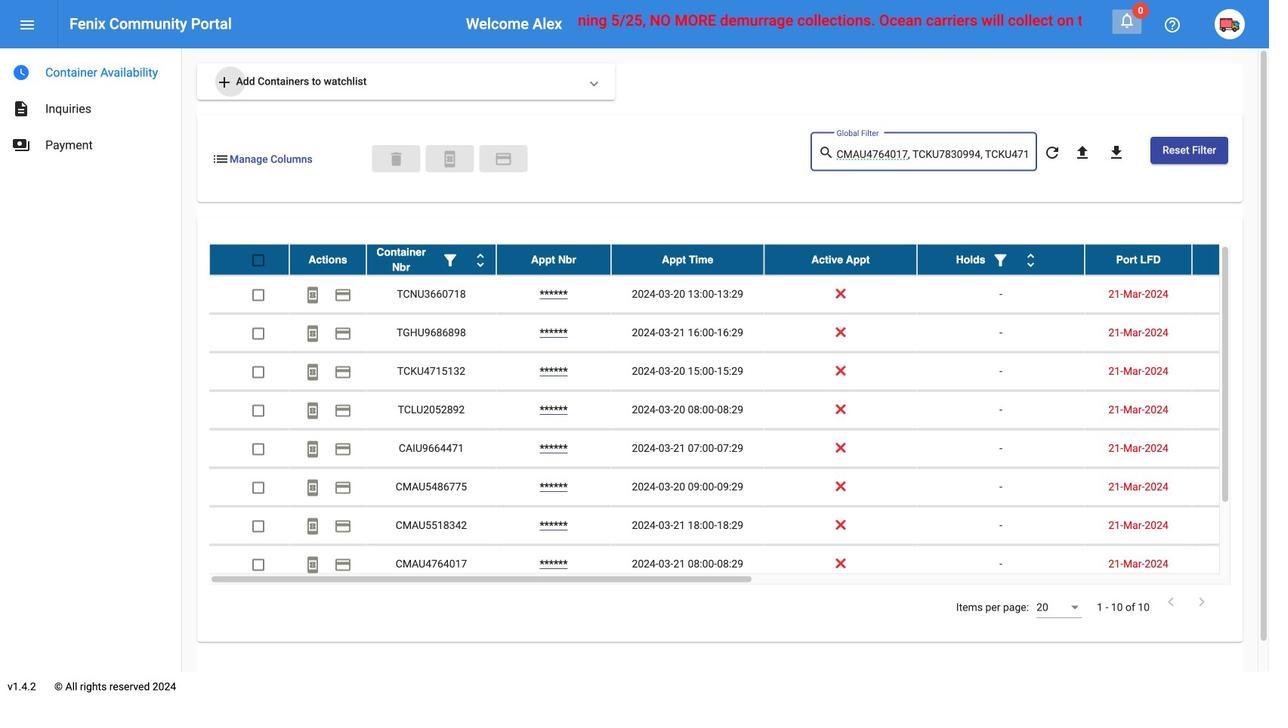 Task type: describe. For each thing, give the bounding box(es) containing it.
1 column header from the left
[[289, 245, 367, 275]]

7 cell from the top
[[1193, 507, 1270, 545]]

7 column header from the left
[[1085, 245, 1193, 275]]

6 row from the top
[[209, 430, 1270, 468]]

delete image
[[387, 150, 406, 168]]

2 cell from the top
[[1193, 314, 1270, 352]]

6 cell from the top
[[1193, 468, 1270, 506]]

6 column header from the left
[[918, 245, 1085, 275]]

4 column header from the left
[[611, 245, 764, 275]]

3 column header from the left
[[497, 245, 611, 275]]

8 row from the top
[[209, 507, 1270, 545]]

2 row from the top
[[209, 276, 1270, 314]]



Task type: locate. For each thing, give the bounding box(es) containing it.
8 column header from the left
[[1193, 245, 1270, 275]]

5 cell from the top
[[1193, 430, 1270, 467]]

row
[[209, 245, 1270, 276], [209, 276, 1270, 314], [209, 314, 1270, 353], [209, 353, 1270, 391], [209, 391, 1270, 430], [209, 430, 1270, 468], [209, 468, 1270, 507], [209, 507, 1270, 545], [209, 545, 1270, 584]]

8 cell from the top
[[1193, 545, 1270, 583]]

no color image
[[1119, 11, 1137, 29], [1164, 16, 1182, 34], [215, 73, 234, 91], [12, 100, 30, 118], [12, 136, 30, 154], [1044, 143, 1062, 162], [441, 150, 459, 168], [495, 150, 513, 168], [441, 251, 459, 269], [472, 251, 490, 269], [334, 286, 352, 304], [304, 324, 322, 343], [334, 363, 352, 381], [304, 402, 322, 420], [334, 479, 352, 497], [334, 517, 352, 535], [304, 556, 322, 574]]

9 row from the top
[[209, 545, 1270, 584]]

4 row from the top
[[209, 353, 1270, 391]]

grid
[[209, 245, 1270, 585]]

Global Watchlist Filter field
[[837, 149, 1030, 160]]

1 row from the top
[[209, 245, 1270, 276]]

5 row from the top
[[209, 391, 1270, 430]]

2 column header from the left
[[367, 245, 497, 275]]

3 cell from the top
[[1193, 353, 1270, 390]]

3 row from the top
[[209, 314, 1270, 353]]

cell
[[1193, 276, 1270, 313], [1193, 314, 1270, 352], [1193, 353, 1270, 390], [1193, 391, 1270, 429], [1193, 430, 1270, 467], [1193, 468, 1270, 506], [1193, 507, 1270, 545], [1193, 545, 1270, 583]]

5 column header from the left
[[764, 245, 918, 275]]

no color image
[[18, 16, 36, 34], [12, 63, 30, 82], [1074, 143, 1092, 162], [1108, 143, 1126, 162], [819, 144, 837, 162], [212, 150, 230, 168], [992, 251, 1010, 269], [1022, 251, 1040, 269], [304, 286, 322, 304], [334, 324, 352, 343], [304, 363, 322, 381], [334, 402, 352, 420], [304, 440, 322, 458], [334, 440, 352, 458], [304, 479, 322, 497], [304, 517, 322, 535], [334, 556, 352, 574], [1162, 593, 1180, 611], [1193, 593, 1211, 611]]

1 cell from the top
[[1193, 276, 1270, 313]]

navigation
[[0, 48, 181, 163]]

4 cell from the top
[[1193, 391, 1270, 429]]

column header
[[289, 245, 367, 275], [367, 245, 497, 275], [497, 245, 611, 275], [611, 245, 764, 275], [764, 245, 918, 275], [918, 245, 1085, 275], [1085, 245, 1193, 275], [1193, 245, 1270, 275]]

7 row from the top
[[209, 468, 1270, 507]]



